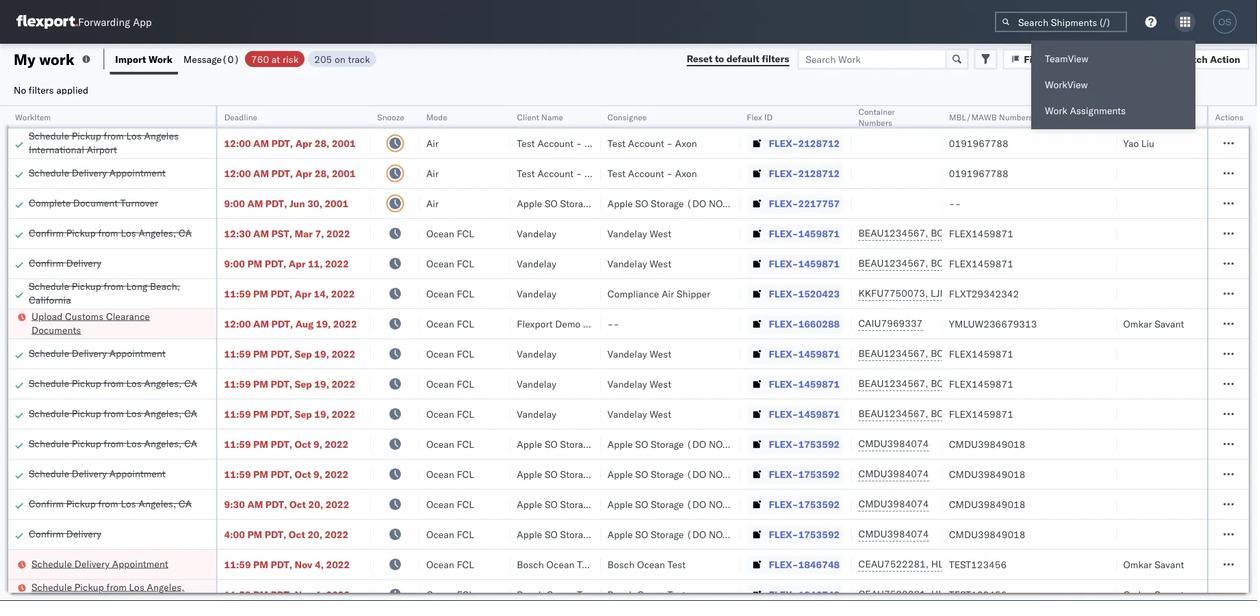 Task type: describe. For each thing, give the bounding box(es) containing it.
7 11:59 from the top
[[224, 559, 251, 571]]

10 ocean fcl from the top
[[426, 499, 474, 511]]

app
[[133, 15, 152, 28]]

3 ocean fcl from the top
[[426, 288, 474, 300]]

5 flex-1459871 from the top
[[769, 408, 840, 420]]

9, for schedule delivery appointment
[[314, 469, 323, 481]]

complete document turnover button
[[29, 196, 158, 211]]

complete
[[29, 197, 71, 209]]

1753592 for confirm pickup from los angeles, ca
[[799, 499, 840, 511]]

confirm pickup from los angeles, ca link for 12:30 am pst, mar 7, 2022
[[29, 226, 192, 240]]

1 11:59 from the top
[[224, 288, 251, 300]]

6 flex- from the top
[[769, 288, 799, 300]]

cmdu3984074 for confirm pickup from los angeles, ca
[[859, 498, 929, 510]]

15 flex- from the top
[[769, 559, 799, 571]]

9:30 am pdt, oct 20, 2022
[[224, 499, 349, 511]]

5 tcnu1234565 from the top
[[1003, 408, 1071, 420]]

omkar for los
[[1124, 589, 1153, 601]]

2 fcl from the top
[[457, 258, 474, 270]]

flex-1753592 for schedule pickup from los angeles, ca
[[769, 438, 840, 450]]

apr for schedule delivery appointment
[[296, 167, 312, 179]]

9 ocean fcl from the top
[[426, 469, 474, 481]]

assignments
[[1070, 105, 1126, 117]]

flex1459871 for 9:00 pm pdt, apr 11, 2022 confirm delivery link
[[949, 258, 1014, 270]]

applied
[[56, 84, 88, 96]]

clearance
[[106, 310, 150, 322]]

1 sep from the top
[[295, 348, 312, 360]]

12 ocean fcl from the top
[[426, 559, 474, 571]]

4 flex- from the top
[[769, 228, 799, 240]]

1 beau1234567, from the top
[[859, 227, 929, 239]]

hlxu6269489, for schedule delivery appointment
[[932, 559, 1002, 571]]

appointment for 11:59 pm pdt, oct 9, 2022
[[109, 468, 166, 480]]

numbers for container numbers
[[859, 117, 893, 128]]

3 sep from the top
[[295, 408, 312, 420]]

nov for schedule delivery appointment
[[295, 559, 313, 571]]

6 ocean fcl from the top
[[426, 378, 474, 390]]

1753592 for schedule pickup from los angeles, ca
[[799, 438, 840, 450]]

resize handle column header for container numbers
[[926, 106, 943, 602]]

appointment for 11:59 pm pdt, sep 19, 2022
[[109, 347, 166, 359]]

7 fcl from the top
[[457, 408, 474, 420]]

mar
[[295, 228, 313, 240]]

9:30
[[224, 499, 245, 511]]

teamview
[[1045, 53, 1089, 65]]

4 beau1234567, bozo1234565, tcnu1234565 from the top
[[859, 378, 1071, 390]]

import work button
[[110, 44, 178, 75]]

1 fcl from the top
[[457, 228, 474, 240]]

batch action button
[[1160, 49, 1250, 69]]

205 on track
[[314, 53, 370, 65]]

upload customs clearance documents
[[31, 310, 150, 336]]

default
[[727, 53, 760, 65]]

11,
[[308, 258, 323, 270]]

5 bozo1234565, from the top
[[931, 408, 1001, 420]]

am down 11:59 pm pdt, apr 14, 2022
[[253, 318, 269, 330]]

0191967788 for schedule delivery appointment
[[949, 167, 1009, 179]]

30,
[[308, 198, 322, 209]]

confirm for 9:30 am pdt, oct 20, 2022
[[29, 498, 64, 510]]

ceau7522281, for schedule pickup from los angeles, ca
[[859, 589, 929, 601]]

compliance
[[608, 288, 659, 300]]

11 ocean fcl from the top
[[426, 529, 474, 541]]

4:00
[[224, 529, 245, 541]]

schedule pickup from los angeles international airport
[[29, 130, 179, 155]]

11:59 pm pdt, oct 9, 2022 for schedule pickup from los angeles, ca
[[224, 438, 349, 450]]

beach,
[[150, 280, 180, 292]]

flex-1520423
[[769, 288, 840, 300]]

container
[[859, 106, 895, 117]]

confirm for 4:00 pm pdt, oct 20, 2022
[[29, 528, 64, 540]]

mode button
[[420, 109, 497, 123]]

6 11:59 from the top
[[224, 469, 251, 481]]

caiu7969337
[[859, 318, 923, 330]]

upload customs clearance documents button
[[31, 310, 198, 339]]

4 beau1234567, from the top
[[859, 378, 929, 390]]

cmdu3984074 for confirm delivery
[[859, 529, 929, 540]]

11 flex- from the top
[[769, 438, 799, 450]]

2 sep from the top
[[295, 378, 312, 390]]

3 11:59 pm pdt, sep 19, 2022 from the top
[[224, 408, 355, 420]]

upload
[[31, 310, 63, 322]]

1459871 for 9:00 pm pdt, apr 11, 2022 confirm delivery link
[[799, 258, 840, 270]]

3 11:59 from the top
[[224, 378, 251, 390]]

1 ocean fcl from the top
[[426, 228, 474, 240]]

flex-1660288
[[769, 318, 840, 330]]

12:00 for schedule pickup from los angeles international airport
[[224, 137, 251, 149]]

4 flex1459871 from the top
[[949, 378, 1014, 390]]

my work
[[14, 50, 75, 68]]

air for complete document turnover
[[426, 198, 439, 209]]

work assignments link
[[1032, 98, 1196, 124]]

confirm delivery for 9:00
[[29, 257, 101, 269]]

3 beau1234567, from the top
[[859, 348, 929, 360]]

batch action
[[1181, 53, 1241, 65]]

schedule delivery appointment button for 11:59 pm pdt, sep 19, 2022
[[29, 347, 166, 362]]

5 beau1234567, bozo1234565, tcnu1234565 from the top
[[859, 408, 1071, 420]]

customs
[[65, 310, 104, 322]]

2 beau1234567, from the top
[[859, 257, 929, 269]]

cmdu39849018 for confirm delivery
[[949, 529, 1026, 541]]

11:59 pm pdt, oct 9, 2022 for schedule delivery appointment
[[224, 469, 349, 481]]

schedule inside "schedule pickup from los angeles international airport"
[[29, 130, 69, 142]]

8 ocean fcl from the top
[[426, 438, 474, 450]]

confirm delivery link for 9:00 pm pdt, apr 11, 2022
[[29, 256, 101, 270]]

cmdu3984074 for schedule pickup from los angeles, ca
[[859, 438, 929, 450]]

flex id
[[747, 112, 773, 122]]

1660288
[[799, 318, 840, 330]]

4 vandelay west from the top
[[608, 378, 672, 390]]

flexport
[[517, 318, 553, 330]]

at
[[272, 53, 280, 65]]

risk
[[283, 53, 299, 65]]

2 11:59 pm pdt, sep 19, 2022 from the top
[[224, 378, 355, 390]]

5 beau1234567, from the top
[[859, 408, 929, 420]]

4 1459871 from the top
[[799, 378, 840, 390]]

mbl/mawb
[[949, 112, 997, 122]]

reset to default filters button
[[679, 49, 798, 69]]

batch
[[1181, 53, 1208, 65]]

12:30
[[224, 228, 251, 240]]

1 flex- from the top
[[769, 137, 799, 149]]

air for schedule delivery appointment
[[426, 167, 439, 179]]

savant for documents
[[1155, 318, 1185, 330]]

5 flex1459871 from the top
[[949, 408, 1014, 420]]

omkar savant for los
[[1124, 589, 1185, 601]]

snooze
[[378, 112, 405, 122]]

actions
[[1216, 112, 1244, 122]]

confirm delivery button for 9:00
[[29, 256, 101, 271]]

2 tcnu1234565 from the top
[[1003, 257, 1071, 269]]

forwarding
[[78, 15, 130, 28]]

schedule pickup from long beach, california
[[29, 280, 180, 306]]

am for confirm pickup from los angeles, ca link corresponding to 12:30 am pst, mar 7, 2022
[[253, 228, 269, 240]]

airport
[[87, 143, 117, 155]]

schedule pickup from los angeles international airport link
[[29, 129, 209, 156]]

3 beau1234567, bozo1234565, tcnu1234565 from the top
[[859, 348, 1071, 360]]

mode
[[426, 112, 447, 122]]

turnover
[[120, 197, 158, 209]]

6 fcl from the top
[[457, 378, 474, 390]]

12:00 am pdt, apr 28, 2001 for schedule pickup from los angeles international airport
[[224, 137, 356, 149]]

3 tcnu1234565 from the top
[[1003, 348, 1071, 360]]

2 omkar savant from the top
[[1124, 559, 1185, 571]]

12 flex- from the top
[[769, 469, 799, 481]]

yao
[[1124, 137, 1139, 149]]

2001 for schedule pickup from los angeles international airport
[[332, 137, 356, 149]]

confirm delivery button for 4:00
[[29, 527, 101, 543]]

5 1459871 from the top
[[799, 408, 840, 420]]

jun
[[290, 198, 305, 209]]

2 ocean fcl from the top
[[426, 258, 474, 270]]

8 flex- from the top
[[769, 348, 799, 360]]

flex-1753592 for schedule delivery appointment
[[769, 469, 840, 481]]

14,
[[314, 288, 329, 300]]

schedule inside schedule pickup from long beach, california
[[29, 280, 69, 292]]

flexport demo consignee
[[517, 318, 629, 330]]

schedule delivery appointment link for 11:59 pm pdt, oct 9, 2022
[[29, 467, 166, 481]]

9:00 am pdt, jun 30, 2001
[[224, 198, 349, 209]]

205
[[314, 53, 332, 65]]

4 west from the top
[[650, 378, 672, 390]]

import
[[115, 53, 146, 65]]

los inside "schedule pickup from los angeles international airport"
[[126, 130, 142, 142]]

4 flex-1459871 from the top
[[769, 378, 840, 390]]

delivery for 4:00 pm pdt, oct 20, 2022
[[66, 528, 101, 540]]

1 vertical spatial --
[[608, 318, 620, 330]]

4 tcnu1234565 from the top
[[1003, 378, 1071, 390]]

7 flex- from the top
[[769, 318, 799, 330]]

aug
[[296, 318, 314, 330]]

11 fcl from the top
[[457, 529, 474, 541]]

4 11:59 from the top
[[224, 408, 251, 420]]

11 resize handle column header from the left
[[1233, 106, 1249, 602]]

oct for confirm pickup from los angeles, ca
[[290, 499, 306, 511]]

id
[[765, 112, 773, 122]]

ceau7522281, hlxu6269489, hlxu8034992 for schedule pickup from los angeles, ca
[[859, 589, 1071, 601]]

4 fcl from the top
[[457, 318, 474, 330]]

from inside schedule pickup from long beach, california
[[104, 280, 124, 292]]

track
[[348, 53, 370, 65]]

2 11:59 from the top
[[224, 348, 251, 360]]

14 flex- from the top
[[769, 529, 799, 541]]

exception
[[1043, 53, 1088, 65]]

8 fcl from the top
[[457, 438, 474, 450]]

savant for los
[[1155, 589, 1185, 601]]

schedule pickup from long beach, california button
[[29, 280, 209, 308]]

from inside "schedule pickup from los angeles international airport"
[[104, 130, 124, 142]]

5 vandelay west from the top
[[608, 408, 672, 420]]

demo
[[555, 318, 581, 330]]

1846748 for schedule pickup from los angeles, ca
[[799, 589, 840, 601]]

13 fcl from the top
[[457, 589, 474, 601]]

omkar savant for documents
[[1124, 318, 1185, 330]]

schedule pickup from los angeles international airport button
[[29, 129, 209, 158]]

complete document turnover
[[29, 197, 158, 209]]

4 bozo1234565, from the top
[[931, 378, 1001, 390]]

message (0)
[[184, 53, 240, 65]]

test123456 for schedule delivery appointment
[[949, 559, 1007, 571]]

os button
[[1210, 6, 1241, 38]]

deadline
[[224, 112, 257, 122]]

international
[[29, 143, 84, 155]]

11:59 pm pdt, apr 14, 2022
[[224, 288, 355, 300]]

2 flex-1459871 from the top
[[769, 258, 840, 270]]

pickup inside schedule pickup from long beach, california
[[72, 280, 101, 292]]

schedule delivery appointment link for 12:00 am pdt, apr 28, 2001
[[29, 166, 166, 180]]

2001 for schedule delivery appointment
[[332, 167, 356, 179]]

flex-1753592 for confirm delivery
[[769, 529, 840, 541]]

message
[[184, 53, 222, 65]]

schedule delivery appointment for 12:00 am pdt, apr 28, 2001
[[29, 167, 166, 179]]

5 ocean fcl from the top
[[426, 348, 474, 360]]

california
[[29, 294, 71, 306]]

8 11:59 from the top
[[224, 589, 251, 601]]

schedule delivery appointment button for 11:59 pm pdt, oct 9, 2022
[[29, 467, 166, 482]]

cmdu3984074 for schedule delivery appointment
[[859, 468, 929, 480]]

documents
[[31, 324, 81, 336]]

7 ocean fcl from the top
[[426, 408, 474, 420]]

schedule delivery appointment for 11:59 pm pdt, oct 9, 2022
[[29, 468, 166, 480]]

to
[[715, 53, 724, 65]]

4:00 pm pdt, oct 20, 2022
[[224, 529, 349, 541]]

10 fcl from the top
[[457, 499, 474, 511]]

file exception
[[1024, 53, 1088, 65]]

1459871 for confirm pickup from los angeles, ca link corresponding to 12:30 am pst, mar 7, 2022
[[799, 228, 840, 240]]

3 fcl from the top
[[457, 288, 474, 300]]

delivery for 11:59 pm pdt, oct 9, 2022
[[72, 468, 107, 480]]

12:00 am pdt, aug 19, 2022
[[224, 318, 357, 330]]

am for complete document turnover link
[[247, 198, 263, 209]]

3 resize handle column header from the left
[[403, 106, 420, 602]]

no
[[14, 84, 26, 96]]

1520423
[[799, 288, 840, 300]]

oct for schedule delivery appointment
[[295, 469, 311, 481]]

3 west from the top
[[650, 348, 672, 360]]

filters inside button
[[762, 53, 790, 65]]

air for schedule pickup from los angeles international airport
[[426, 137, 439, 149]]

pst,
[[271, 228, 292, 240]]

cmdu39849018 for schedule pickup from los angeles, ca
[[949, 438, 1026, 450]]

container numbers
[[859, 106, 895, 128]]

1 west from the top
[[650, 228, 672, 240]]

liu
[[1142, 137, 1155, 149]]



Task type: locate. For each thing, give the bounding box(es) containing it.
0 vertical spatial test123456
[[949, 559, 1007, 571]]

1 12:00 from the top
[[224, 137, 251, 149]]

1 vertical spatial hlxu6269489,
[[932, 589, 1002, 601]]

test account - axon
[[517, 137, 607, 149], [608, 137, 697, 149], [517, 167, 607, 179], [608, 167, 697, 179]]

1 vertical spatial 4,
[[315, 589, 324, 601]]

2 nov from the top
[[295, 589, 313, 601]]

kkfu7750073, ljiu1111116, lkju1111111, segu4454778
[[859, 288, 1133, 300]]

flex1459871
[[949, 228, 1014, 240], [949, 258, 1014, 270], [949, 348, 1014, 360], [949, 378, 1014, 390], [949, 408, 1014, 420]]

lkju1111111,
[[997, 288, 1064, 300]]

0 vertical spatial 28,
[[315, 137, 330, 149]]

9, for schedule pickup from los angeles, ca
[[314, 438, 323, 450]]

2128712 up 2217757
[[799, 167, 840, 179]]

2001 for complete document turnover
[[325, 198, 349, 209]]

0 vertical spatial --
[[949, 198, 961, 209]]

1 9:00 from the top
[[224, 198, 245, 209]]

12:30 am pst, mar 7, 2022
[[224, 228, 350, 240]]

test
[[517, 137, 535, 149], [608, 137, 626, 149], [517, 167, 535, 179], [608, 167, 626, 179], [577, 559, 595, 571], [668, 559, 686, 571], [577, 589, 595, 601], [668, 589, 686, 601]]

flex-1846748
[[769, 559, 840, 571], [769, 589, 840, 601]]

numbers down 'container'
[[859, 117, 893, 128]]

28, up the 30,
[[315, 167, 330, 179]]

0 vertical spatial nov
[[295, 559, 313, 571]]

am up the "12:30"
[[247, 198, 263, 209]]

yao liu
[[1124, 137, 1155, 149]]

0 vertical spatial 9:00
[[224, 198, 245, 209]]

1 horizontal spatial --
[[949, 198, 961, 209]]

use)
[[640, 198, 665, 209], [731, 198, 755, 209], [640, 438, 665, 450], [731, 438, 755, 450], [640, 469, 665, 481], [731, 469, 755, 481], [640, 499, 665, 511], [731, 499, 755, 511], [640, 529, 665, 541], [731, 529, 755, 541]]

0 vertical spatial confirm delivery link
[[29, 256, 101, 270]]

760
[[251, 53, 269, 65]]

9 fcl from the top
[[457, 469, 474, 481]]

am down deadline
[[253, 137, 269, 149]]

0 vertical spatial omkar
[[1124, 318, 1153, 330]]

so
[[545, 198, 558, 209], [636, 198, 649, 209], [545, 438, 558, 450], [636, 438, 649, 450], [545, 469, 558, 481], [636, 469, 649, 481], [545, 499, 558, 511], [636, 499, 649, 511], [545, 529, 558, 541], [636, 529, 649, 541]]

numbers for mbl/mawb numbers
[[999, 112, 1033, 122]]

vandelay west for 9:00 pm pdt, apr 11, 2022 confirm delivery link
[[608, 258, 672, 270]]

ceau7522281, hlxu6269489, hlxu8034992 for schedule delivery appointment
[[859, 559, 1071, 571]]

1 confirm from the top
[[29, 227, 64, 239]]

confirm for 12:30 am pst, mar 7, 2022
[[29, 227, 64, 239]]

1459871 for schedule delivery appointment link associated with 11:59 pm pdt, sep 19, 2022
[[799, 348, 840, 360]]

(do
[[596, 198, 616, 209], [687, 198, 707, 209], [596, 438, 616, 450], [687, 438, 707, 450], [596, 469, 616, 481], [687, 469, 707, 481], [596, 499, 616, 511], [687, 499, 707, 511], [596, 529, 616, 541], [687, 529, 707, 541]]

document
[[73, 197, 118, 209]]

work right import on the top left
[[149, 53, 173, 65]]

2 vertical spatial 2001
[[325, 198, 349, 209]]

1 vertical spatial flex-2128712
[[769, 167, 840, 179]]

flex id button
[[740, 109, 838, 123]]

2 2128712 from the top
[[799, 167, 840, 179]]

5 flex- from the top
[[769, 258, 799, 270]]

5 west from the top
[[650, 408, 672, 420]]

1 vertical spatial 2128712
[[799, 167, 840, 179]]

workitem button
[[8, 109, 202, 123]]

0 vertical spatial flex-2128712
[[769, 137, 840, 149]]

11:59 pm pdt, nov 4, 2022 for schedule delivery appointment
[[224, 559, 350, 571]]

28, down the deadline button
[[315, 137, 330, 149]]

1 vertical spatial 20,
[[308, 529, 323, 541]]

2001 up 9:00 am pdt, jun 30, 2001
[[332, 167, 356, 179]]

filters right the default
[[762, 53, 790, 65]]

action
[[1211, 53, 1241, 65]]

cmdu39849018 for confirm pickup from los angeles, ca
[[949, 499, 1026, 511]]

1 vertical spatial sep
[[295, 378, 312, 390]]

resize handle column header for mode
[[494, 106, 510, 602]]

1 hlxu6269489, from the top
[[932, 559, 1002, 571]]

apple
[[517, 198, 542, 209], [608, 198, 633, 209], [517, 438, 542, 450], [608, 438, 633, 450], [517, 469, 542, 481], [608, 469, 633, 481], [517, 499, 542, 511], [608, 499, 633, 511], [517, 529, 542, 541], [608, 529, 633, 541]]

am left "pst,"
[[253, 228, 269, 240]]

0 vertical spatial savant
[[1155, 318, 1185, 330]]

fcl
[[457, 228, 474, 240], [457, 258, 474, 270], [457, 288, 474, 300], [457, 318, 474, 330], [457, 348, 474, 360], [457, 378, 474, 390], [457, 408, 474, 420], [457, 438, 474, 450], [457, 469, 474, 481], [457, 499, 474, 511], [457, 529, 474, 541], [457, 559, 474, 571], [457, 589, 474, 601]]

bosch ocean test
[[517, 559, 595, 571], [608, 559, 686, 571], [517, 589, 595, 601], [608, 589, 686, 601]]

os
[[1219, 17, 1232, 27]]

4 flex-1753592 from the top
[[769, 529, 840, 541]]

2 ceau7522281, hlxu6269489, hlxu8034992 from the top
[[859, 589, 1071, 601]]

1 vertical spatial ceau7522281, hlxu6269489, hlxu8034992
[[859, 589, 1071, 601]]

0 vertical spatial 11:59 pm pdt, sep 19, 2022
[[224, 348, 355, 360]]

1 vertical spatial filters
[[29, 84, 54, 96]]

confirm pickup from los angeles, ca button for 12:30
[[29, 226, 192, 241]]

4 cmdu3984074 from the top
[[859, 529, 929, 540]]

1 vertical spatial 11:59 pm pdt, sep 19, 2022
[[224, 378, 355, 390]]

9 resize handle column header from the left
[[1100, 106, 1117, 602]]

2 flex- from the top
[[769, 167, 799, 179]]

resize handle column header for workitem
[[200, 106, 216, 602]]

11:59
[[224, 288, 251, 300], [224, 348, 251, 360], [224, 378, 251, 390], [224, 408, 251, 420], [224, 438, 251, 450], [224, 469, 251, 481], [224, 559, 251, 571], [224, 589, 251, 601]]

16 flex- from the top
[[769, 589, 799, 601]]

1 flex-1459871 from the top
[[769, 228, 840, 240]]

resize handle column header for consignee
[[724, 106, 740, 602]]

2 hlxu6269489, from the top
[[932, 589, 1002, 601]]

1 vertical spatial 12:00 am pdt, apr 28, 2001
[[224, 167, 356, 179]]

resize handle column header for deadline
[[354, 106, 371, 602]]

1 vertical spatial omkar savant
[[1124, 559, 1185, 571]]

confirm delivery link for 4:00 pm pdt, oct 20, 2022
[[29, 527, 101, 541]]

0 vertical spatial 0191967788
[[949, 137, 1009, 149]]

0191967788 for schedule pickup from los angeles international airport
[[949, 137, 1009, 149]]

my
[[14, 50, 35, 68]]

confirm pickup from los angeles, ca link
[[29, 226, 192, 240], [29, 497, 192, 511]]

5 11:59 from the top
[[224, 438, 251, 450]]

operator
[[1124, 112, 1157, 122]]

3 flex- from the top
[[769, 198, 799, 209]]

ocean
[[426, 228, 455, 240], [426, 258, 455, 270], [426, 288, 455, 300], [426, 318, 455, 330], [426, 348, 455, 360], [426, 378, 455, 390], [426, 408, 455, 420], [426, 438, 455, 450], [426, 469, 455, 481], [426, 499, 455, 511], [426, 529, 455, 541], [426, 559, 455, 571], [547, 559, 575, 571], [637, 559, 665, 571], [426, 589, 455, 601], [547, 589, 575, 601], [637, 589, 665, 601]]

work
[[39, 50, 75, 68]]

12:00 am pdt, apr 28, 2001 for schedule delivery appointment
[[224, 167, 356, 179]]

bozo1234565, for schedule delivery appointment link associated with 11:59 pm pdt, sep 19, 2022
[[931, 348, 1001, 360]]

am right 9:30
[[247, 499, 263, 511]]

0 vertical spatial confirm delivery button
[[29, 256, 101, 271]]

Search Shipments (/) text field
[[995, 12, 1128, 32]]

am up 9:00 am pdt, jun 30, 2001
[[253, 167, 269, 179]]

1 vertical spatial confirm pickup from los angeles, ca link
[[29, 497, 192, 511]]

flex-2128712 up flex-2217757
[[769, 167, 840, 179]]

1 11:59 pm pdt, oct 9, 2022 from the top
[[224, 438, 349, 450]]

2 vertical spatial sep
[[295, 408, 312, 420]]

ocean fcl
[[426, 228, 474, 240], [426, 258, 474, 270], [426, 288, 474, 300], [426, 318, 474, 330], [426, 348, 474, 360], [426, 378, 474, 390], [426, 408, 474, 420], [426, 438, 474, 450], [426, 469, 474, 481], [426, 499, 474, 511], [426, 529, 474, 541], [426, 559, 474, 571], [426, 589, 474, 601]]

flex-1753592 for confirm pickup from los angeles, ca
[[769, 499, 840, 511]]

1846748 for schedule delivery appointment
[[799, 559, 840, 571]]

file exception button
[[1003, 49, 1097, 69], [1003, 49, 1097, 69]]

1 vertical spatial 11:59 pm pdt, oct 9, 2022
[[224, 469, 349, 481]]

0 vertical spatial 11:59 pm pdt, nov 4, 2022
[[224, 559, 350, 571]]

flex-2217757 button
[[747, 194, 843, 213], [747, 194, 843, 213]]

20, for 9:30 am pdt, oct 20, 2022
[[308, 499, 323, 511]]

0 vertical spatial 4,
[[315, 559, 324, 571]]

confirm pickup from los angeles, ca for 12:30
[[29, 227, 192, 239]]

consignee inside button
[[608, 112, 647, 122]]

1 9, from the top
[[314, 438, 323, 450]]

0 vertical spatial 1846748
[[799, 559, 840, 571]]

12:00 am pdt, apr 28, 2001 up 9:00 am pdt, jun 30, 2001
[[224, 167, 356, 179]]

axon
[[585, 137, 607, 149], [675, 137, 697, 149], [585, 167, 607, 179], [675, 167, 697, 179]]

resize handle column header
[[200, 106, 216, 602], [354, 106, 371, 602], [403, 106, 420, 602], [494, 106, 510, 602], [584, 106, 601, 602], [724, 106, 740, 602], [835, 106, 852, 602], [926, 106, 943, 602], [1100, 106, 1117, 602], [1191, 106, 1208, 602], [1233, 106, 1249, 602]]

delivery for 11:59 pm pdt, sep 19, 2022
[[72, 347, 107, 359]]

1 vertical spatial test123456
[[949, 589, 1007, 601]]

2 west from the top
[[650, 258, 672, 270]]

0 vertical spatial ceau7522281, hlxu6269489, hlxu8034992
[[859, 559, 1071, 571]]

confirm pickup from los angeles, ca button
[[29, 226, 192, 241], [29, 497, 192, 512]]

1 confirm delivery from the top
[[29, 257, 101, 269]]

0 vertical spatial filters
[[762, 53, 790, 65]]

1 vertical spatial savant
[[1155, 559, 1185, 571]]

0 vertical spatial ceau7522281,
[[859, 559, 929, 571]]

28, for schedule pickup from los angeles international airport
[[315, 137, 330, 149]]

1 vertical spatial confirm delivery
[[29, 528, 101, 540]]

0 vertical spatial 11:59 pm pdt, oct 9, 2022
[[224, 438, 349, 450]]

3 omkar from the top
[[1124, 589, 1153, 601]]

0 vertical spatial flex-1846748
[[769, 559, 840, 571]]

0 horizontal spatial --
[[608, 318, 620, 330]]

1 tcnu1234565 from the top
[[1003, 227, 1071, 239]]

apr for schedule pickup from los angeles international airport
[[296, 137, 312, 149]]

workview link
[[1032, 72, 1196, 98]]

0 horizontal spatial numbers
[[859, 117, 893, 128]]

Search Work text field
[[798, 49, 947, 69]]

0 vertical spatial 2001
[[332, 137, 356, 149]]

1 vertical spatial 12:00
[[224, 167, 251, 179]]

20, up 4:00 pm pdt, oct 20, 2022
[[308, 499, 323, 511]]

angeles
[[144, 130, 179, 142]]

1 ceau7522281, hlxu6269489, hlxu8034992 from the top
[[859, 559, 1071, 571]]

shipper
[[677, 288, 711, 300]]

13 flex- from the top
[[769, 499, 799, 511]]

1 horizontal spatial filters
[[762, 53, 790, 65]]

pickup inside "schedule pickup from los angeles international airport"
[[72, 130, 101, 142]]

2 flex-1753592 from the top
[[769, 469, 840, 481]]

cmdu39849018
[[949, 438, 1026, 450], [949, 469, 1026, 481], [949, 499, 1026, 511], [949, 529, 1026, 541]]

3 cmdu39849018 from the top
[[949, 499, 1026, 511]]

vandelay west for schedule delivery appointment link associated with 11:59 pm pdt, sep 19, 2022
[[608, 348, 672, 360]]

1 confirm pickup from los angeles, ca from the top
[[29, 227, 192, 239]]

1753592 for confirm delivery
[[799, 529, 840, 541]]

20, down 9:30 am pdt, oct 20, 2022
[[308, 529, 323, 541]]

1 confirm pickup from los angeles, ca link from the top
[[29, 226, 192, 240]]

client
[[517, 112, 539, 122]]

flex1459871 for schedule delivery appointment link associated with 11:59 pm pdt, sep 19, 2022
[[949, 348, 1014, 360]]

1 vertical spatial nov
[[295, 589, 313, 601]]

0 horizontal spatial filters
[[29, 84, 54, 96]]

1 vertical spatial ceau7522281,
[[859, 589, 929, 601]]

2 vertical spatial omkar
[[1124, 589, 1153, 601]]

flex-1459871 button
[[747, 224, 843, 243], [747, 224, 843, 243], [747, 254, 843, 273], [747, 254, 843, 273], [747, 345, 843, 364], [747, 345, 843, 364], [747, 375, 843, 394], [747, 375, 843, 394], [747, 405, 843, 424], [747, 405, 843, 424]]

8 resize handle column header from the left
[[926, 106, 943, 602]]

apr for schedule pickup from long beach, california
[[295, 288, 312, 300]]

1 vandelay west from the top
[[608, 228, 672, 240]]

segu4454778
[[1066, 288, 1133, 300]]

1 horizontal spatial numbers
[[999, 112, 1033, 122]]

apr up jun
[[296, 167, 312, 179]]

upload customs clearance documents link
[[31, 310, 198, 337]]

hlxu6269489,
[[932, 559, 1002, 571], [932, 589, 1002, 601]]

3 confirm from the top
[[29, 498, 64, 510]]

1 horizontal spatial work
[[1045, 105, 1068, 117]]

1 vertical spatial flex-1846748
[[769, 589, 840, 601]]

forwarding app link
[[16, 15, 152, 29]]

0 vertical spatial confirm delivery
[[29, 257, 101, 269]]

am for schedule delivery appointment link for 12:00 am pdt, apr 28, 2001
[[253, 167, 269, 179]]

2001 down the deadline button
[[332, 137, 356, 149]]

workitem
[[15, 112, 51, 122]]

apr left 14,
[[295, 288, 312, 300]]

nov for schedule pickup from los angeles, ca
[[295, 589, 313, 601]]

9:00 pm pdt, apr 11, 2022
[[224, 258, 349, 270]]

apr
[[296, 137, 312, 149], [296, 167, 312, 179], [289, 258, 306, 270], [295, 288, 312, 300]]

11:59 pm pdt, oct 9, 2022
[[224, 438, 349, 450], [224, 469, 349, 481]]

4, for schedule delivery appointment
[[315, 559, 324, 571]]

3 omkar savant from the top
[[1124, 589, 1185, 601]]

oct
[[295, 438, 311, 450], [295, 469, 311, 481], [290, 499, 306, 511], [289, 529, 305, 541]]

oct for schedule pickup from los angeles, ca
[[295, 438, 311, 450]]

work down workview
[[1045, 105, 1068, 117]]

2128712 for schedule delivery appointment
[[799, 167, 840, 179]]

11:59 pm pdt, nov 4, 2022 for schedule pickup from los angeles, ca
[[224, 589, 350, 601]]

1 bozo1234565, from the top
[[931, 227, 1001, 239]]

2 confirm from the top
[[29, 257, 64, 269]]

work inside button
[[149, 53, 173, 65]]

9:00
[[224, 198, 245, 209], [224, 258, 245, 270]]

2 confirm delivery button from the top
[[29, 527, 101, 543]]

1459871
[[799, 228, 840, 240], [799, 258, 840, 270], [799, 348, 840, 360], [799, 378, 840, 390], [799, 408, 840, 420]]

0 vertical spatial 2128712
[[799, 137, 840, 149]]

bosch
[[517, 559, 544, 571], [608, 559, 635, 571], [517, 589, 544, 601], [608, 589, 635, 601]]

7,
[[315, 228, 324, 240]]

--
[[949, 198, 961, 209], [608, 318, 620, 330]]

1 vertical spatial 9:00
[[224, 258, 245, 270]]

3 flex-1459871 from the top
[[769, 348, 840, 360]]

los
[[126, 130, 142, 142], [121, 227, 136, 239], [126, 378, 142, 390], [126, 408, 142, 420], [126, 438, 142, 450], [121, 498, 136, 510], [129, 582, 144, 594]]

flex-1520423 button
[[747, 284, 843, 304], [747, 284, 843, 304]]

angeles,
[[139, 227, 176, 239], [144, 378, 182, 390], [144, 408, 182, 420], [144, 438, 182, 450], [139, 498, 176, 510], [147, 582, 185, 594]]

flexport. image
[[16, 15, 78, 29]]

apr down the deadline button
[[296, 137, 312, 149]]

2 savant from the top
[[1155, 559, 1185, 571]]

am for 9:30 am pdt, oct 20, 2022 confirm pickup from los angeles, ca link
[[247, 499, 263, 511]]

2 omkar from the top
[[1124, 559, 1153, 571]]

file
[[1024, 53, 1041, 65]]

2 confirm delivery link from the top
[[29, 527, 101, 541]]

flex-1846748 for schedule pickup from los angeles, ca
[[769, 589, 840, 601]]

cmdu39849018 for schedule delivery appointment
[[949, 469, 1026, 481]]

1 vertical spatial hlxu8034992
[[1004, 589, 1071, 601]]

1 cmdu39849018 from the top
[[949, 438, 1026, 450]]

hlxu8034992 for schedule delivery appointment
[[1004, 559, 1071, 571]]

oct for confirm delivery
[[289, 529, 305, 541]]

0 vertical spatial work
[[149, 53, 173, 65]]

resize handle column header for client name
[[584, 106, 601, 602]]

2128712 down flex id 'button'
[[799, 137, 840, 149]]

2 vertical spatial 11:59 pm pdt, sep 19, 2022
[[224, 408, 355, 420]]

appointment for 12:00 am pdt, apr 28, 2001
[[109, 167, 166, 179]]

flex-2128712 for schedule pickup from los angeles international airport
[[769, 137, 840, 149]]

9:00 up the "12:30"
[[224, 198, 245, 209]]

1 test123456 from the top
[[949, 559, 1007, 571]]

schedule delivery appointment button for 12:00 am pdt, apr 28, 2001
[[29, 166, 166, 181]]

2 beau1234567, bozo1234565, tcnu1234565 from the top
[[859, 257, 1071, 269]]

1 vertical spatial 9,
[[314, 469, 323, 481]]

reset
[[687, 53, 713, 65]]

1 12:00 am pdt, apr 28, 2001 from the top
[[224, 137, 356, 149]]

flex-1846748 for schedule delivery appointment
[[769, 559, 840, 571]]

reset to default filters
[[687, 53, 790, 65]]

1 vertical spatial omkar
[[1124, 559, 1153, 571]]

ceau7522281, for schedule delivery appointment
[[859, 559, 929, 571]]

2 confirm pickup from los angeles, ca from the top
[[29, 498, 192, 510]]

0 vertical spatial 9,
[[314, 438, 323, 450]]

2 4, from the top
[[315, 589, 324, 601]]

0 vertical spatial 20,
[[308, 499, 323, 511]]

1 vertical spatial 28,
[[315, 167, 330, 179]]

11:59 pm pdt, sep 19, 2022
[[224, 348, 355, 360], [224, 378, 355, 390], [224, 408, 355, 420]]

1 ceau7522281, from the top
[[859, 559, 929, 571]]

9 flex- from the top
[[769, 378, 799, 390]]

1 beau1234567, bozo1234565, tcnu1234565 from the top
[[859, 227, 1071, 239]]

confirm pickup from los angeles, ca button for 9:30
[[29, 497, 192, 512]]

1 vertical spatial confirm pickup from los angeles, ca button
[[29, 497, 192, 512]]

consignee button
[[601, 109, 727, 123]]

tcnu1234565
[[1003, 227, 1071, 239], [1003, 257, 1071, 269], [1003, 348, 1071, 360], [1003, 378, 1071, 390], [1003, 408, 1071, 420]]

2 test123456 from the top
[[949, 589, 1007, 601]]

5 fcl from the top
[[457, 348, 474, 360]]

2128712 for schedule pickup from los angeles international airport
[[799, 137, 840, 149]]

import work
[[115, 53, 173, 65]]

2217757
[[799, 198, 840, 209]]

2 1846748 from the top
[[799, 589, 840, 601]]

12:00 am pdt, apr 28, 2001 down the deadline button
[[224, 137, 356, 149]]

apr left 11,
[[289, 258, 306, 270]]

1 vertical spatial 2001
[[332, 167, 356, 179]]

20, for 4:00 pm pdt, oct 20, 2022
[[308, 529, 323, 541]]

12:00 for schedule delivery appointment
[[224, 167, 251, 179]]

1 vertical spatial 1846748
[[799, 589, 840, 601]]

1 flex-1846748 from the top
[[769, 559, 840, 571]]

2001 right the 30,
[[325, 198, 349, 209]]

deadline button
[[217, 109, 357, 123]]

2 vertical spatial savant
[[1155, 589, 1185, 601]]

9:00 for 9:00 pm pdt, apr 11, 2022
[[224, 258, 245, 270]]

1 11:59 pm pdt, sep 19, 2022 from the top
[[224, 348, 355, 360]]

1 vertical spatial confirm pickup from los angeles, ca
[[29, 498, 192, 510]]

0 vertical spatial confirm pickup from los angeles, ca link
[[29, 226, 192, 240]]

confirm delivery for 4:00
[[29, 528, 101, 540]]

10 flex- from the top
[[769, 408, 799, 420]]

resize handle column header for flex id
[[835, 106, 852, 602]]

1753592 for schedule delivery appointment
[[799, 469, 840, 481]]

flex-2217757
[[769, 198, 840, 209]]

1 vertical spatial confirm delivery link
[[29, 527, 101, 541]]

beau1234567, bozo1234565, tcnu1234565
[[859, 227, 1071, 239], [859, 257, 1071, 269], [859, 348, 1071, 360], [859, 378, 1071, 390], [859, 408, 1071, 420]]

1 nov from the top
[[295, 559, 313, 571]]

4 confirm from the top
[[29, 528, 64, 540]]

3 12:00 from the top
[[224, 318, 251, 330]]

0 vertical spatial sep
[[295, 348, 312, 360]]

0 vertical spatial hlxu8034992
[[1004, 559, 1071, 571]]

2 28, from the top
[[315, 167, 330, 179]]

0 horizontal spatial work
[[149, 53, 173, 65]]

2 vertical spatial 12:00
[[224, 318, 251, 330]]

beau1234567,
[[859, 227, 929, 239], [859, 257, 929, 269], [859, 348, 929, 360], [859, 378, 929, 390], [859, 408, 929, 420]]

numbers right mbl/mawb
[[999, 112, 1033, 122]]

13 ocean fcl from the top
[[426, 589, 474, 601]]

1 vertical spatial consignee
[[583, 318, 629, 330]]

0 vertical spatial consignee
[[608, 112, 647, 122]]

flex-2128712 for schedule delivery appointment
[[769, 167, 840, 179]]

1 savant from the top
[[1155, 318, 1185, 330]]

omkar for documents
[[1124, 318, 1153, 330]]

0 vertical spatial confirm pickup from los angeles, ca
[[29, 227, 192, 239]]

0 vertical spatial confirm pickup from los angeles, ca button
[[29, 226, 192, 241]]

confirm pickup from los angeles, ca for 9:30
[[29, 498, 192, 510]]

hlxu8034992
[[1004, 559, 1071, 571], [1004, 589, 1071, 601]]

1 vertical spatial 11:59 pm pdt, nov 4, 2022
[[224, 589, 350, 601]]

bozo1234565, for 9:00 pm pdt, apr 11, 2022 confirm delivery link
[[931, 257, 1001, 269]]

0 vertical spatial 12:00 am pdt, apr 28, 2001
[[224, 137, 356, 149]]

1 vertical spatial 0191967788
[[949, 167, 1009, 179]]

3 flex1459871 from the top
[[949, 348, 1014, 360]]

schedule delivery appointment link for 11:59 pm pdt, sep 19, 2022
[[29, 347, 166, 360]]

ljiu1111116,
[[931, 288, 995, 300]]

0 vertical spatial omkar savant
[[1124, 318, 1185, 330]]

9:00 down the "12:30"
[[224, 258, 245, 270]]

numbers inside "container numbers"
[[859, 117, 893, 128]]

long
[[126, 280, 148, 292]]

flex
[[747, 112, 763, 122]]

delivery for 9:00 pm pdt, apr 11, 2022
[[66, 257, 101, 269]]

1 vertical spatial work
[[1045, 105, 1068, 117]]

0 vertical spatial hlxu6269489,
[[932, 559, 1002, 571]]

0 vertical spatial 12:00
[[224, 137, 251, 149]]

hlxu6269489, for schedule pickup from los angeles, ca
[[932, 589, 1002, 601]]

schedule delivery appointment button
[[29, 166, 166, 181], [29, 347, 166, 362], [29, 467, 166, 482], [31, 558, 168, 573]]

filters right the no
[[29, 84, 54, 96]]

2 12:00 am pdt, apr 28, 2001 from the top
[[224, 167, 356, 179]]

confirm pickup from los angeles, ca link for 9:30 am pdt, oct 20, 2022
[[29, 497, 192, 511]]

12 fcl from the top
[[457, 559, 474, 571]]

flex-2128712 down flex id 'button'
[[769, 137, 840, 149]]

flxt29342342
[[949, 288, 1019, 300]]

2 vertical spatial omkar savant
[[1124, 589, 1185, 601]]

4 ocean fcl from the top
[[426, 318, 474, 330]]

1 resize handle column header from the left
[[200, 106, 216, 602]]

1 1753592 from the top
[[799, 438, 840, 450]]

9:00 for 9:00 am pdt, jun 30, 2001
[[224, 198, 245, 209]]

3 bozo1234565, from the top
[[931, 348, 1001, 360]]

10 resize handle column header from the left
[[1191, 106, 1208, 602]]

test123456 for schedule pickup from los angeles, ca
[[949, 589, 1007, 601]]

1 vertical spatial confirm delivery button
[[29, 527, 101, 543]]

1 1459871 from the top
[[799, 228, 840, 240]]

container numbers button
[[852, 103, 929, 128]]



Task type: vqa. For each thing, say whether or not it's contained in the screenshot.
Arrival
no



